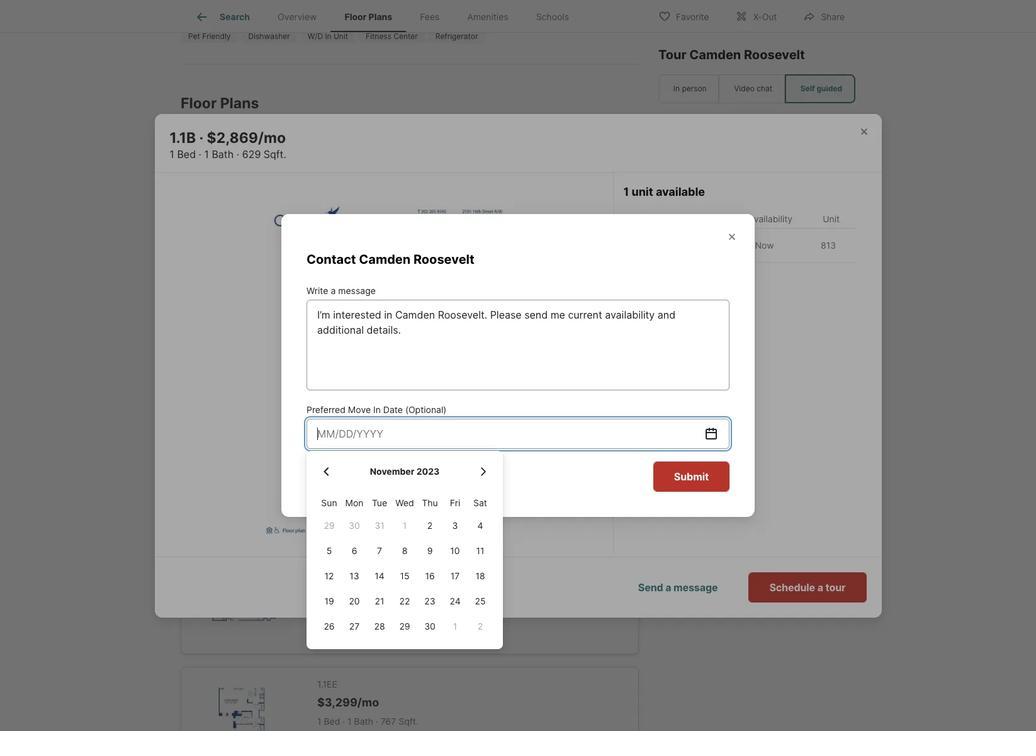 Task type: vqa. For each thing, say whether or not it's contained in the screenshot.
Floor within the tab
yes



Task type: describe. For each thing, give the bounding box(es) containing it.
november 2023
[[370, 466, 440, 477]]

favorite button
[[648, 3, 720, 29]]

schedule a tour button
[[749, 572, 867, 603]]

send message
[[722, 271, 793, 283]]

sqft. inside 1.1b · $2,869/mo 1 bed · 1 bath · 629 sqft.
[[264, 148, 287, 161]]

camden inside camden roosevelt (202) 926-4406 open today: 9:00 am-6:00 pm
[[670, 324, 711, 337]]

1.1ee image
[[202, 688, 287, 731]]

sq.
[[688, 213, 701, 224]]

27
[[349, 621, 360, 632]]

preferred move in date (optional)
[[307, 404, 447, 415]]

1 bed · 1 bath · 723 sqft.
[[318, 490, 419, 500]]

chat
[[757, 84, 773, 93]]

message for send a message
[[674, 581, 718, 594]]

$3,299/mo
[[318, 696, 379, 709]]

bath inside 1.1b · $2,869/mo 1 bed · 1 bath · 629 sqft.
[[212, 148, 234, 161]]

unit inside 'button'
[[325, 402, 343, 415]]

wed nov 29 2023 cell
[[392, 614, 418, 640]]

refrigerator
[[436, 31, 478, 41]]

2023
[[417, 466, 440, 477]]

in inside list box
[[674, 84, 680, 93]]

row containing 2
[[317, 514, 493, 539]]

17
[[451, 571, 460, 582]]

contact camden roosevelt dialog
[[282, 214, 755, 650]]

sat
[[474, 497, 488, 508]]

schools tab
[[523, 2, 583, 32]]

sun nov 26 2023 cell
[[317, 614, 342, 640]]

thu nov 30 2023 cell
[[418, 614, 443, 640]]

1.1ee $3,299/mo
[[318, 679, 379, 709]]

am-
[[755, 360, 776, 372]]

date
[[384, 404, 403, 415]]

camden for tour
[[690, 47, 742, 62]]

sat nov 25 2023 cell
[[468, 589, 493, 614]]

schedule tour button
[[659, 192, 856, 222]]

send for send a message
[[639, 581, 664, 594]]

0 vertical spatial unit
[[334, 31, 348, 41]]

fri nov 17 2023 cell
[[443, 564, 468, 589]]

share
[[822, 11, 845, 22]]

tour camden roosevelt
[[659, 47, 806, 62]]

move
[[348, 404, 371, 415]]

14
[[375, 571, 385, 582]]

fees
[[420, 11, 440, 22]]

summary
[[239, 140, 279, 151]]

self guided
[[801, 84, 843, 93]]

list box containing in person
[[659, 74, 856, 103]]

1.1b · $2,869/mo dialog
[[124, 114, 882, 618]]

summary tab
[[183, 130, 335, 161]]

roosevelt for tour camden roosevelt
[[745, 47, 806, 62]]

4406
[[724, 342, 752, 355]]

overview tab
[[264, 2, 331, 32]]

tue
[[372, 497, 388, 508]]

available inside 'button'
[[346, 402, 387, 415]]

sun
[[322, 497, 337, 508]]

amenities tab
[[454, 2, 523, 32]]

w/d
[[308, 31, 323, 41]]

schedule tour
[[723, 200, 792, 213]]

2 for sat dec 02 2023 cell
[[478, 621, 483, 632]]

723
[[381, 490, 397, 500]]

in person
[[674, 84, 707, 93]]

9
[[428, 546, 433, 557]]

x-out button
[[725, 3, 788, 29]]

$2,869/mo inside 1.1b · $2,869/mo 1 bed · 1 bath · 629 sqft.
[[207, 129, 286, 146]]

tue nov 14 2023 cell
[[367, 564, 392, 589]]

sat nov 04 2023 cell
[[468, 514, 493, 539]]

19 inside "cell"
[[325, 596, 334, 607]]

contact
[[307, 252, 356, 267]]

pet
[[188, 31, 200, 41]]

29
[[400, 621, 410, 632]]

row containing sun
[[317, 497, 493, 514]]

wed nov 15 2023 cell
[[392, 564, 418, 589]]

out
[[763, 11, 778, 22]]

a for send
[[666, 581, 672, 594]]

4
[[478, 521, 483, 531]]

or
[[750, 238, 765, 251]]

dec
[[363, 515, 381, 528]]

roosevelt inside camden roosevelt (202) 926-4406 open today: 9:00 am-6:00 pm
[[713, 324, 762, 337]]

sqft. for 1 bed · 1 bath · 767 sqft.
[[399, 716, 419, 727]]

thu nov 23 2023 cell
[[418, 589, 443, 614]]

favorite
[[676, 11, 710, 22]]

18
[[476, 571, 485, 582]]

1.1ea image
[[202, 461, 287, 520]]

schedule a tour
[[770, 581, 846, 594]]

bed for 1 bed · 1 bath · 629 sqft.
[[324, 263, 340, 274]]

schedule for schedule tour
[[723, 200, 769, 213]]

send message button
[[659, 262, 856, 292]]

write a message
[[307, 285, 376, 296]]

1 vertical spatial 629
[[381, 263, 397, 274]]

926-
[[700, 342, 724, 355]]

in inside contact camden roosevelt 'dialog'
[[374, 404, 381, 415]]

tour
[[659, 47, 687, 62]]

person
[[682, 84, 707, 93]]

fri nov 10 2023 cell
[[443, 539, 468, 564]]

wed nov 08 2023 cell
[[392, 539, 418, 564]]

floor inside tab
[[345, 11, 367, 22]]

submit button
[[654, 462, 730, 492]]

sqft. for 1 bed · 1 bath · 723 sqft.
[[399, 490, 419, 500]]

row group inside contact camden roosevelt 'dialog'
[[317, 514, 493, 640]]

floor plans tab
[[331, 2, 406, 32]]

send a message button
[[618, 572, 739, 603]]

sqft. for 1 bed · 1 bath · 646 sqft.
[[400, 603, 420, 614]]

now
[[756, 240, 775, 251]]

fitness center
[[366, 31, 418, 41]]

bed for 1 bed · 1 bath · 646 sqft.
[[324, 603, 340, 614]]

available inside 1.1b · $2,869/mo dialog
[[656, 185, 706, 199]]

16
[[425, 571, 435, 582]]

sq. ft.
[[688, 213, 715, 224]]

thu nov 16 2023 cell
[[418, 564, 443, 589]]

20
[[349, 596, 360, 607]]

guided
[[817, 84, 843, 93]]

roosevelt for contact camden roosevelt
[[414, 252, 475, 267]]

2 for 2 units available
[[318, 629, 324, 641]]

9:00
[[731, 360, 752, 372]]

fri dec 01 2023 cell
[[453, 621, 458, 632]]

submit
[[675, 471, 709, 483]]

pm
[[800, 360, 815, 372]]

send a message
[[639, 581, 718, 594]]

tour inside button
[[826, 581, 846, 594]]

7
[[377, 546, 382, 557]]

grid inside contact camden roosevelt 'dialog'
[[317, 461, 493, 640]]

pet friendly
[[188, 31, 231, 41]]

1 horizontal spatial 19
[[384, 515, 395, 528]]

send for send message
[[722, 271, 747, 283]]

1 unit available button
[[181, 327, 639, 428]]

thu nov 02 2023 cell
[[418, 514, 443, 539]]

tue nov 21 2023 cell
[[367, 589, 392, 614]]

1.1ee
[[318, 679, 338, 690]]

write
[[307, 285, 329, 296]]

center
[[394, 31, 418, 41]]

share button
[[793, 3, 856, 29]]



Task type: locate. For each thing, give the bounding box(es) containing it.
0 horizontal spatial floor
[[181, 94, 217, 112]]

summary tab list
[[181, 128, 639, 164]]

1 vertical spatial send
[[639, 581, 664, 594]]

bed
[[177, 148, 196, 161], [324, 263, 340, 274], [324, 490, 340, 500], [324, 603, 340, 614], [324, 716, 340, 727]]

1
[[170, 148, 174, 161], [204, 148, 209, 161], [624, 185, 630, 199], [318, 263, 322, 274], [348, 263, 352, 274], [318, 289, 322, 301], [318, 402, 322, 415], [318, 490, 322, 500], [348, 490, 352, 500], [318, 603, 322, 614], [348, 603, 352, 614], [453, 621, 458, 632], [318, 716, 322, 727], [348, 716, 352, 727]]

amenities
[[468, 11, 509, 22]]

schedule for schedule a tour
[[770, 581, 816, 594]]

1 unit available inside 1 unit available 'button'
[[318, 402, 387, 415]]

2 vertical spatial message
[[674, 581, 718, 594]]

0 horizontal spatial 2
[[318, 629, 324, 641]]

1 horizontal spatial in
[[374, 404, 381, 415]]

ft.
[[704, 213, 715, 224]]

thu nov 09 2023 cell
[[418, 539, 443, 564]]

row containing 19
[[317, 589, 493, 614]]

send inside 1.1b · $2,869/mo dialog
[[639, 581, 664, 594]]

wed
[[396, 497, 414, 508]]

sat dec 02 2023 cell
[[478, 621, 483, 632]]

1 inside contact camden roosevelt 'dialog'
[[453, 621, 458, 632]]

row
[[317, 497, 493, 514], [317, 514, 493, 539], [317, 539, 493, 564], [317, 564, 493, 589], [317, 589, 493, 614], [317, 614, 493, 640]]

floor up 1.1b
[[181, 94, 217, 112]]

schedule inside button
[[723, 200, 769, 213]]

11
[[477, 546, 485, 557]]

bath
[[212, 148, 234, 161], [354, 263, 374, 274], [354, 490, 374, 500], [354, 603, 374, 614], [354, 716, 374, 727]]

bath left 723
[[354, 490, 374, 500]]

search
[[220, 11, 250, 22]]

0 horizontal spatial unit
[[334, 31, 348, 41]]

1 vertical spatial camden
[[359, 252, 411, 267]]

plans inside tab
[[369, 11, 393, 22]]

a for write
[[331, 285, 336, 296]]

self
[[801, 84, 816, 93]]

thu
[[422, 497, 438, 508]]

bath for 1 bed · 1 bath · 646 sqft.
[[354, 603, 374, 614]]

wed nov 22 2023 cell
[[392, 589, 418, 614]]

1 vertical spatial plans
[[220, 94, 259, 112]]

unit inside 1.1b · $2,869/mo dialog
[[823, 213, 840, 224]]

1 horizontal spatial floor plans
[[345, 11, 393, 22]]

2 for thu nov 02 2023 cell
[[428, 521, 433, 531]]

a inside 'dialog'
[[331, 285, 336, 296]]

available dec 19
[[318, 515, 395, 528]]

tab list containing search
[[181, 0, 593, 32]]

1 horizontal spatial 629
[[381, 263, 397, 274]]

bed for 1 bed · 1 bath · 767 sqft.
[[324, 716, 340, 727]]

2 vertical spatial roosevelt
[[713, 324, 762, 337]]

bath left the 21
[[354, 603, 374, 614]]

unit up 813
[[823, 213, 840, 224]]

1 unit available up price
[[624, 185, 706, 199]]

1 horizontal spatial a
[[666, 581, 672, 594]]

x-out
[[754, 11, 778, 22]]

a inside button
[[818, 581, 824, 594]]

row containing 5
[[317, 539, 493, 564]]

tab list
[[181, 0, 593, 32]]

1 vertical spatial 19
[[325, 596, 334, 607]]

sqft.
[[264, 148, 287, 161], [400, 263, 420, 274], [399, 490, 419, 500], [400, 603, 420, 614], [399, 716, 419, 727]]

1 bed · 1 bath · 646 sqft.
[[318, 603, 420, 614]]

1 inside 'button'
[[318, 402, 322, 415]]

bath up write a message
[[354, 263, 374, 274]]

1 vertical spatial schedule
[[770, 581, 816, 594]]

floor plans up 1.1b · $2,869/mo 1 bed · 1 bath · 629 sqft.
[[181, 94, 259, 112]]

mon
[[346, 497, 364, 508]]

1 horizontal spatial plans
[[369, 11, 393, 22]]

0 vertical spatial $2,869/mo
[[207, 129, 286, 146]]

1 bed · 1 bath · 767 sqft.
[[318, 716, 419, 727]]

6 row from the top
[[317, 614, 493, 640]]

1 unit available down 1 bed · 1 bath · 629 sqft.
[[318, 289, 387, 301]]

0 vertical spatial plans
[[369, 11, 393, 22]]

2 horizontal spatial 2
[[478, 621, 483, 632]]

19 down sun nov 12 2023 cell
[[325, 596, 334, 607]]

unit up price
[[632, 185, 654, 199]]

unit right w/d
[[334, 31, 348, 41]]

23
[[425, 596, 436, 607]]

1 horizontal spatial floor
[[345, 11, 367, 22]]

camden inside 'dialog'
[[359, 252, 411, 267]]

2 vertical spatial in
[[374, 404, 381, 415]]

8
[[402, 546, 408, 557]]

roosevelt inside 'dialog'
[[414, 252, 475, 267]]

overview
[[278, 11, 317, 22]]

bed inside 1.1b · $2,869/mo 1 bed · 1 bath · 629 sqft.
[[177, 148, 196, 161]]

629
[[242, 148, 261, 161], [381, 263, 397, 274]]

camden roosevelt (202) 926-4406 open today: 9:00 am-6:00 pm
[[670, 324, 815, 372]]

bath left summary
[[212, 148, 234, 161]]

1 vertical spatial floor plans
[[181, 94, 259, 112]]

sqft. for 1 bed · 1 bath · 629 sqft.
[[400, 263, 420, 274]]

bed down 1.1b
[[177, 148, 196, 161]]

0 vertical spatial send
[[722, 271, 747, 283]]

row group containing 2
[[317, 514, 493, 640]]

floor up fitness
[[345, 11, 367, 22]]

629 inside 1.1b · $2,869/mo 1 bed · 1 bath · 629 sqft.
[[242, 148, 261, 161]]

30
[[425, 621, 436, 632]]

1 vertical spatial message
[[338, 285, 376, 296]]

1 vertical spatial tour
[[826, 581, 846, 594]]

15
[[400, 571, 410, 582]]

0 horizontal spatial floor plans
[[181, 94, 259, 112]]

0 vertical spatial 629
[[242, 148, 261, 161]]

x-
[[754, 11, 763, 22]]

0 vertical spatial camden
[[690, 47, 742, 62]]

plans up fitness
[[369, 11, 393, 22]]

0 horizontal spatial 629
[[242, 148, 261, 161]]

5
[[327, 546, 332, 557]]

camden up the person
[[690, 47, 742, 62]]

tue nov 07 2023 cell
[[367, 539, 392, 564]]

camden up "(202)"
[[670, 324, 711, 337]]

floor plans up fitness
[[345, 11, 393, 22]]

grid containing november 2023
[[317, 461, 493, 640]]

tour inside button
[[771, 200, 792, 213]]

sat nov 11 2023 cell
[[468, 539, 493, 564]]

search link
[[195, 9, 250, 25]]

1.1b · $2,869/mo 1 bed · 1 bath · 629 sqft.
[[170, 129, 287, 161]]

1.1ab
[[318, 566, 339, 576]]

bed for 1 bed · 1 bath · 723 sqft.
[[324, 490, 340, 500]]

0 vertical spatial floor plans
[[345, 11, 393, 22]]

1 vertical spatial floor
[[181, 94, 217, 112]]

2 down thu
[[428, 521, 433, 531]]

sun nov 12 2023 cell
[[317, 564, 342, 589]]

0 horizontal spatial plans
[[220, 94, 259, 112]]

bath down "$3,299/mo"
[[354, 716, 374, 727]]

message inside 1.1b · $2,869/mo dialog
[[674, 581, 718, 594]]

grid
[[317, 461, 493, 640]]

1 vertical spatial $2,869/mo
[[318, 242, 379, 256]]

units
[[326, 629, 349, 641]]

message for write a message
[[338, 285, 376, 296]]

$2,979/mo
[[318, 469, 378, 482]]

send
[[722, 271, 747, 283], [639, 581, 664, 594]]

november
[[370, 466, 415, 477]]

fri nov 24 2023 cell
[[443, 589, 468, 614]]

1.1ea $2,979/mo
[[318, 452, 378, 482]]

camden right contact
[[359, 252, 411, 267]]

(202)
[[670, 342, 698, 355]]

2 horizontal spatial in
[[674, 84, 680, 93]]

1 horizontal spatial send
[[722, 271, 747, 283]]

1 vertical spatial unit
[[823, 213, 840, 224]]

bath for 1 bed · 1 bath · 767 sqft.
[[354, 716, 374, 727]]

bed up 26 at left
[[324, 603, 340, 614]]

0 horizontal spatial message
[[338, 285, 376, 296]]

1 unit available inside 1.1b · $2,869/mo dialog
[[624, 185, 706, 199]]

0 vertical spatial 19
[[384, 515, 395, 528]]

sat nov 18 2023 cell
[[468, 564, 493, 589]]

2 inside thu nov 02 2023 cell
[[428, 521, 433, 531]]

0 horizontal spatial tour
[[771, 200, 792, 213]]

4 row from the top
[[317, 564, 493, 589]]

2 vertical spatial camden
[[670, 324, 711, 337]]

bed down "$3,299/mo"
[[324, 716, 340, 727]]

0 vertical spatial unit
[[632, 185, 654, 199]]

0 vertical spatial message
[[749, 271, 793, 283]]

mon nov 06 2023 cell
[[342, 539, 367, 564]]

0 vertical spatial roosevelt
[[745, 47, 806, 62]]

0 horizontal spatial a
[[331, 285, 336, 296]]

camden for contact
[[359, 252, 411, 267]]

2
[[428, 521, 433, 531], [478, 621, 483, 632], [318, 629, 324, 641]]

813
[[821, 240, 837, 251]]

1 horizontal spatial $2,869/mo
[[318, 242, 379, 256]]

fri nov 03 2023 cell
[[443, 514, 468, 539]]

mon nov 13 2023 cell
[[342, 564, 367, 589]]

(optional)
[[406, 404, 447, 415]]

in right w/d
[[325, 31, 332, 41]]

tue nov 28 2023 cell
[[367, 614, 392, 640]]

1.1b
[[170, 129, 196, 146]]

video chat
[[735, 84, 773, 93]]

0 horizontal spatial schedule
[[723, 200, 769, 213]]

0 vertical spatial schedule
[[723, 200, 769, 213]]

26
[[324, 621, 335, 632]]

5 row from the top
[[317, 589, 493, 614]]

unit down contact
[[325, 289, 343, 301]]

0 vertical spatial in
[[325, 31, 332, 41]]

in left the person
[[674, 84, 680, 93]]

fees tab
[[406, 2, 454, 32]]

row group
[[317, 514, 493, 640]]

1 vertical spatial 1 unit available
[[318, 289, 387, 301]]

message inside contact camden roosevelt 'dialog'
[[338, 285, 376, 296]]

bath for 1 bed · 1 bath · 629 sqft.
[[354, 263, 374, 274]]

2 row from the top
[[317, 514, 493, 539]]

1.1d image
[[202, 348, 287, 407]]

unit left move
[[325, 402, 343, 415]]

1.1b image for $2,869/mo
[[202, 234, 287, 293]]

22
[[400, 596, 410, 607]]

0 horizontal spatial $2,869/mo
[[207, 129, 286, 146]]

1 vertical spatial roosevelt
[[414, 252, 475, 267]]

sun nov 05 2023 cell
[[317, 539, 342, 564]]

28
[[374, 621, 385, 632]]

0 horizontal spatial 19
[[325, 596, 334, 607]]

today:
[[698, 360, 728, 372]]

0 horizontal spatial send
[[639, 581, 664, 594]]

unit inside 1.1b · $2,869/mo dialog
[[632, 185, 654, 199]]

mon nov 20 2023 cell
[[342, 589, 367, 614]]

mon nov 27 2023 cell
[[342, 614, 367, 640]]

6
[[352, 546, 357, 557]]

3 row from the top
[[317, 539, 493, 564]]

unit
[[334, 31, 348, 41], [823, 213, 840, 224]]

1 row from the top
[[317, 497, 493, 514]]

1.1b image for 1 unit available
[[253, 185, 530, 543]]

0 horizontal spatial in
[[325, 31, 332, 41]]

bath for 1 bed · 1 bath · 723 sqft.
[[354, 490, 374, 500]]

1.1ab image
[[202, 574, 287, 634]]

open
[[670, 360, 695, 372]]

1 horizontal spatial unit
[[823, 213, 840, 224]]

list box
[[659, 74, 856, 103]]

767
[[381, 716, 396, 727]]

Preferred Move In Date (Optional) text field
[[318, 426, 704, 442]]

a
[[331, 285, 336, 296], [666, 581, 672, 594], [818, 581, 824, 594]]

1 unit available up 1.1ea
[[318, 402, 387, 415]]

0 vertical spatial 1 unit available
[[624, 185, 706, 199]]

1 vertical spatial in
[[674, 84, 680, 93]]

in left date
[[374, 404, 381, 415]]

a for schedule
[[818, 581, 824, 594]]

message
[[749, 271, 793, 283], [338, 285, 376, 296], [674, 581, 718, 594]]

dishwasher
[[249, 31, 290, 41]]

plans up 1.1b · $2,869/mo 1 bed · 1 bath · 629 sqft.
[[220, 94, 259, 112]]

10
[[451, 546, 460, 557]]

sun nov 19 2023 cell
[[317, 589, 342, 614]]

2 vertical spatial 1 unit available
[[318, 402, 387, 415]]

available
[[318, 515, 360, 528]]

1 horizontal spatial message
[[674, 581, 718, 594]]

0 vertical spatial tour
[[771, 200, 792, 213]]

25
[[475, 596, 486, 607]]

24
[[450, 596, 461, 607]]

1 horizontal spatial 2
[[428, 521, 433, 531]]

row containing 12
[[317, 564, 493, 589]]

1.1b image
[[253, 185, 530, 543], [202, 234, 287, 293]]

a inside button
[[666, 581, 672, 594]]

2 horizontal spatial a
[[818, 581, 824, 594]]

3
[[453, 521, 458, 531]]

price
[[626, 213, 648, 224]]

bed up write a message
[[324, 263, 340, 274]]

2 down sat nov 25 2023 cell
[[478, 621, 483, 632]]

I'm interested in Camden Roosevelt. Please send me current availability and additional details. text field
[[318, 307, 719, 383]]

6:00
[[776, 360, 797, 372]]

1.1b image inside dialog
[[253, 185, 530, 543]]

roosevelt
[[745, 47, 806, 62], [414, 252, 475, 267], [713, 324, 762, 337]]

2 left 26 at left
[[318, 629, 324, 641]]

in
[[325, 31, 332, 41], [674, 84, 680, 93], [374, 404, 381, 415]]

preferred
[[307, 404, 346, 415]]

2 horizontal spatial message
[[749, 271, 793, 283]]

12
[[325, 571, 334, 582]]

schedule inside button
[[770, 581, 816, 594]]

1 horizontal spatial schedule
[[770, 581, 816, 594]]

w/d in unit
[[308, 31, 348, 41]]

bed left 'mon'
[[324, 490, 340, 500]]

19 right dec
[[384, 515, 395, 528]]

2 vertical spatial unit
[[325, 402, 343, 415]]

floor plans inside tab
[[345, 11, 393, 22]]

1 horizontal spatial tour
[[826, 581, 846, 594]]

0 vertical spatial floor
[[345, 11, 367, 22]]

row containing 26
[[317, 614, 493, 640]]

1 vertical spatial unit
[[325, 289, 343, 301]]



